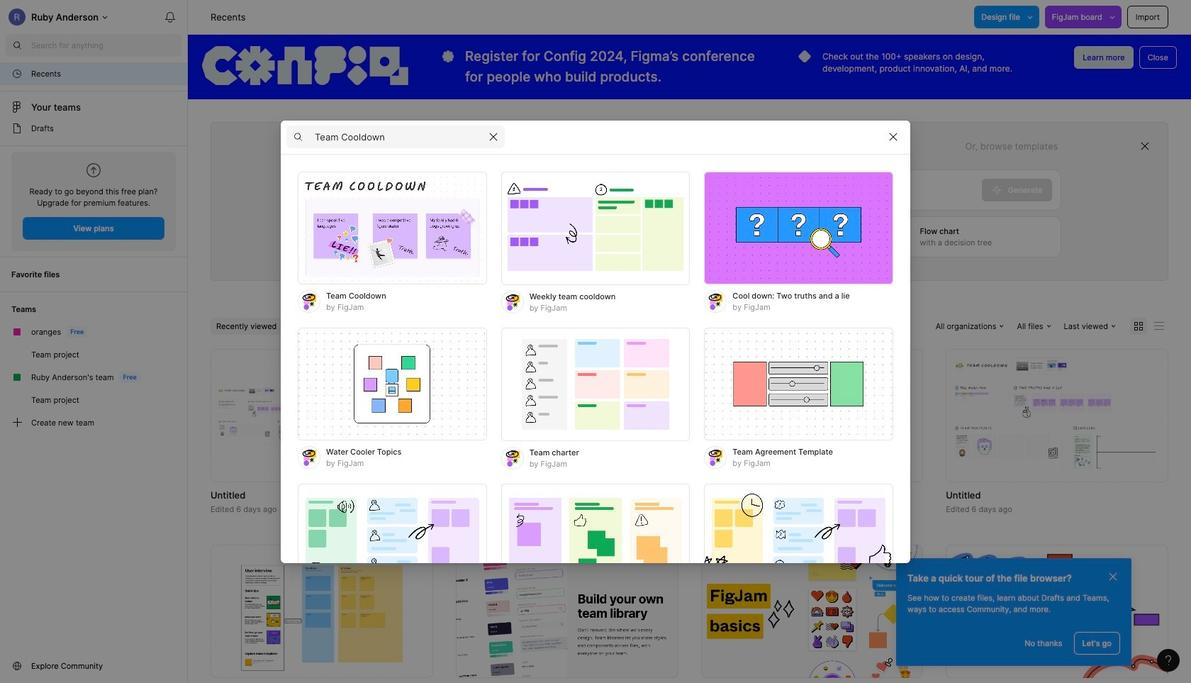 Task type: locate. For each thing, give the bounding box(es) containing it.
water cooler topics image
[[298, 327, 487, 441]]

Ex: A weekly team meeting, starting with an ice breaker field
[[319, 170, 982, 210]]

page 16 image
[[11, 123, 23, 134]]

team weekly image
[[298, 483, 487, 597]]

cool down: two truths and a lie image
[[705, 171, 894, 285]]

file thumbnail image
[[463, 358, 671, 473], [708, 358, 917, 473], [953, 358, 1162, 473], [218, 387, 426, 444], [456, 545, 678, 678], [701, 545, 924, 678], [946, 545, 1169, 678], [241, 552, 403, 671]]

bell 32 image
[[159, 6, 182, 28]]

search 32 image
[[6, 34, 28, 57]]

recent 16 image
[[11, 68, 23, 79]]

dialog
[[281, 120, 911, 683]]

team charter image
[[501, 327, 690, 441]]

Search templates text field
[[315, 128, 482, 145]]



Task type: describe. For each thing, give the bounding box(es) containing it.
team agreement template image
[[705, 327, 894, 441]]

community 16 image
[[11, 660, 23, 672]]

team cooldown image
[[298, 171, 487, 285]]

team meeting agenda image
[[705, 483, 894, 597]]

Search for anything text field
[[31, 40, 182, 51]]

weekly team cooldown image
[[501, 171, 690, 285]]

team stand up image
[[501, 483, 690, 597]]



